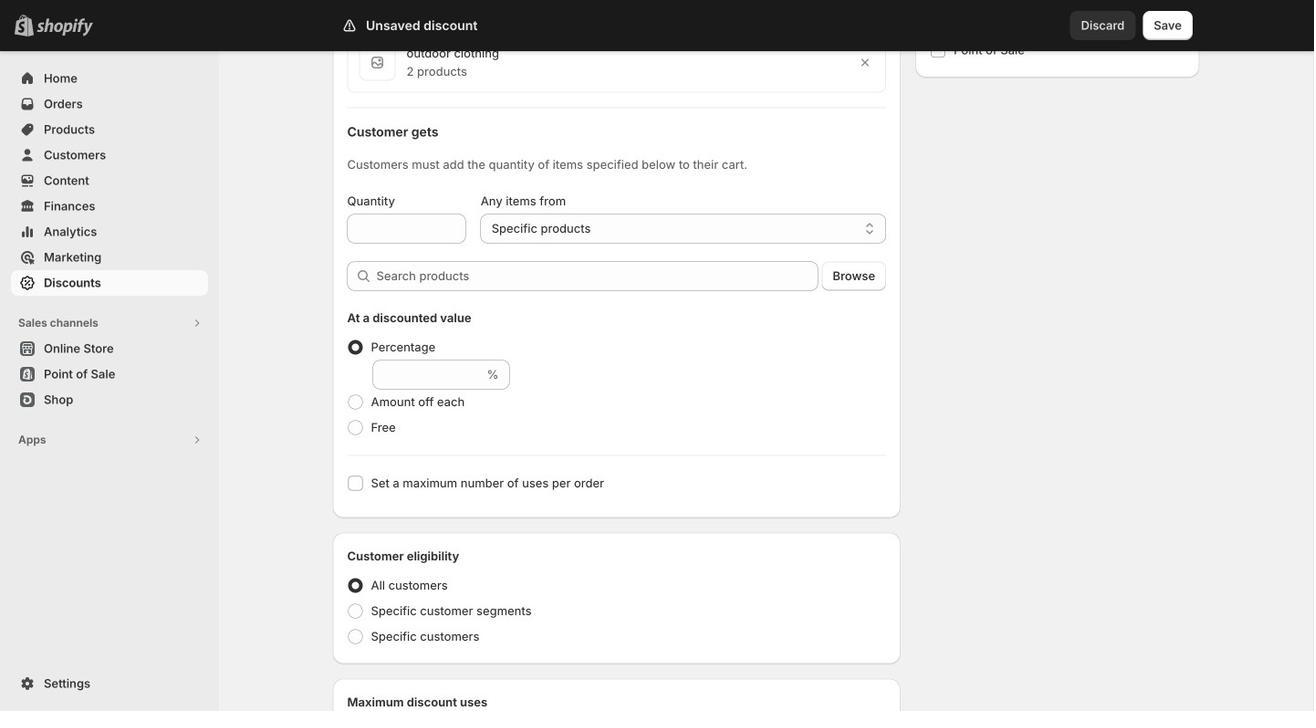 Task type: locate. For each thing, give the bounding box(es) containing it.
None text field
[[347, 214, 466, 243]]

None text field
[[373, 360, 483, 389]]



Task type: describe. For each thing, give the bounding box(es) containing it.
shopify image
[[37, 18, 93, 36]]

Search products text field
[[377, 262, 818, 291]]



Task type: vqa. For each thing, say whether or not it's contained in the screenshot.
Search products 'text box'
yes



